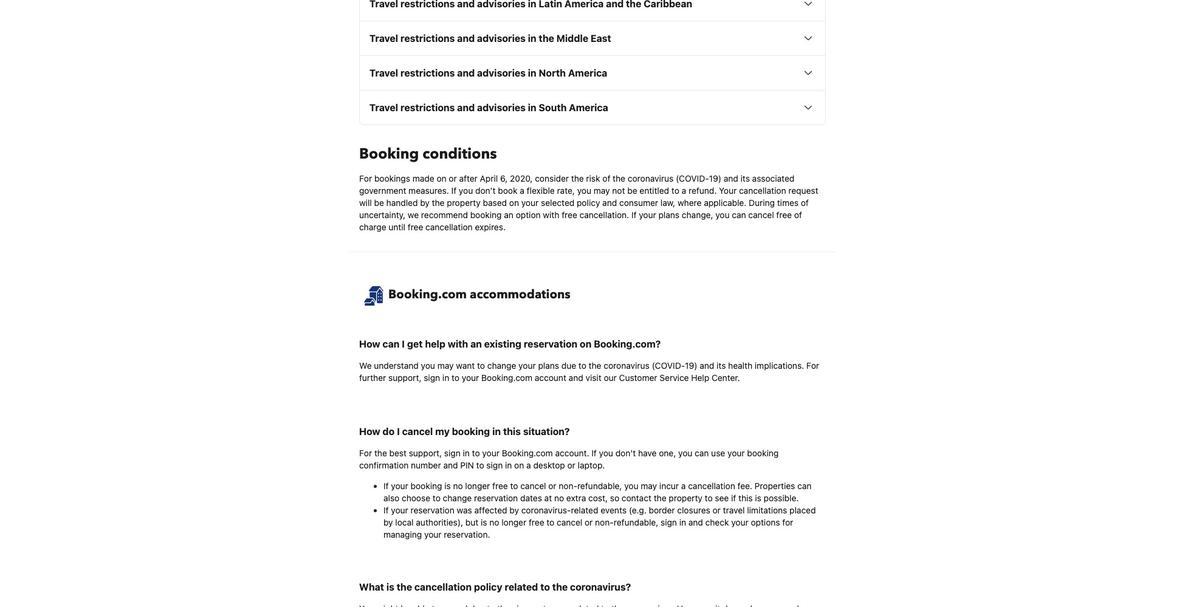 Task type: locate. For each thing, give the bounding box(es) containing it.
change down existing
[[488, 361, 517, 371]]

your right use on the bottom of page
[[728, 448, 745, 458]]

6,
[[500, 173, 508, 184]]

may up contact
[[641, 481, 657, 491]]

0 horizontal spatial change
[[443, 493, 472, 503]]

reservation up due
[[524, 339, 578, 350]]

reservation.
[[444, 529, 491, 540]]

may left want
[[438, 361, 454, 371]]

1 horizontal spatial its
[[741, 173, 750, 184]]

0 horizontal spatial reservation
[[411, 505, 455, 515]]

help
[[692, 373, 710, 383]]

advisories down travel restrictions and advisories in the middle east
[[477, 68, 526, 79]]

0 vertical spatial by
[[420, 198, 430, 208]]

0 horizontal spatial with
[[448, 339, 468, 350]]

1 restrictions from the top
[[401, 33, 455, 44]]

1 vertical spatial may
[[438, 361, 454, 371]]

this
[[503, 426, 521, 437], [739, 493, 753, 503]]

1 vertical spatial support,
[[409, 448, 442, 458]]

health
[[729, 361, 753, 371]]

restrictions for travel restrictions and advisories in north america
[[401, 68, 455, 79]]

based
[[483, 198, 507, 208]]

(e.g.
[[629, 505, 647, 515]]

no right at
[[555, 493, 564, 503]]

0 vertical spatial (covid-
[[676, 173, 710, 184]]

0 vertical spatial how
[[359, 339, 381, 350]]

(covid- inside we understand you may want to change your plans due to the coronavirus (covid-19) and its health implications. for further support, sign in to your booking.com account and visit our customer service help center.
[[652, 361, 686, 371]]

is right but
[[481, 517, 487, 528]]

0 vertical spatial be
[[628, 186, 638, 196]]

0 vertical spatial with
[[543, 210, 560, 220]]

policy up cancellation. at the top of page
[[577, 198, 600, 208]]

sign
[[424, 373, 440, 383], [444, 448, 461, 458], [487, 460, 503, 470], [661, 517, 677, 528]]

non-
[[559, 481, 578, 491], [595, 517, 614, 528]]

on
[[437, 173, 447, 184], [510, 198, 519, 208], [580, 339, 592, 350], [515, 460, 524, 470]]

law,
[[661, 198, 676, 208]]

no
[[453, 481, 463, 491], [555, 493, 564, 503], [490, 517, 500, 528]]

2 horizontal spatial no
[[555, 493, 564, 503]]

in left north on the top of page
[[528, 68, 537, 79]]

0 horizontal spatial this
[[503, 426, 521, 437]]

0 vertical spatial non-
[[559, 481, 578, 491]]

1 vertical spatial this
[[739, 493, 753, 503]]

2 vertical spatial restrictions
[[401, 102, 455, 113]]

you
[[459, 186, 473, 196], [578, 186, 592, 196], [716, 210, 730, 220], [421, 361, 435, 371], [599, 448, 614, 458], [679, 448, 693, 458], [625, 481, 639, 491]]

associated
[[753, 173, 795, 184]]

longer down affected
[[502, 517, 527, 528]]

1 vertical spatial change
[[443, 493, 472, 503]]

travel inside travel restrictions and advisories in north america dropdown button
[[370, 68, 398, 79]]

cancel up dates
[[521, 481, 546, 491]]

america inside travel restrictions and advisories in south america dropdown button
[[569, 102, 609, 113]]

property up 'recommend'
[[447, 198, 481, 208]]

1 vertical spatial plans
[[539, 361, 560, 371]]

and inside for the best support, sign in to your booking.com account. if you don't have one, you can use your booking confirmation number and pin to sign in on a desktop or laptop.
[[444, 460, 458, 470]]

america inside travel restrictions and advisories in north america dropdown button
[[569, 68, 608, 79]]

2 vertical spatial by
[[384, 517, 393, 528]]

coronavirus?
[[570, 582, 631, 593]]

to
[[672, 186, 680, 196], [477, 361, 485, 371], [579, 361, 587, 371], [452, 373, 460, 383], [472, 448, 480, 458], [477, 460, 484, 470], [511, 481, 518, 491], [433, 493, 441, 503], [705, 493, 713, 503], [547, 517, 555, 528], [541, 582, 550, 593]]

may down risk
[[594, 186, 610, 196]]

the inside 'dropdown button'
[[539, 33, 555, 44]]

fee.
[[738, 481, 753, 491]]

its inside for bookings made on or after april 6, 2020, consider the risk of the coronavirus (covid-19) and its associated government measures. if you don't book a flexible rate, you may not be entitled to a refund. your cancellation request will be handled by the property based on your selected policy and consumer law, where applicable. during times of uncertainty, we recommend booking an option with free cancellation. if your plans change, you can cancel free of charge until free cancellation expires.
[[741, 173, 750, 184]]

policy
[[577, 198, 600, 208], [474, 582, 503, 593]]

number
[[411, 460, 441, 470]]

(covid-
[[676, 173, 710, 184], [652, 361, 686, 371]]

1 vertical spatial be
[[374, 198, 384, 208]]

with
[[543, 210, 560, 220], [448, 339, 468, 350]]

1 vertical spatial non-
[[595, 517, 614, 528]]

plans
[[659, 210, 680, 220], [539, 361, 560, 371]]

1 vertical spatial travel
[[370, 68, 398, 79]]

1 horizontal spatial i
[[402, 339, 405, 350]]

until
[[389, 222, 406, 232]]

1 horizontal spatial with
[[543, 210, 560, 220]]

laptop.
[[578, 460, 605, 470]]

0 vertical spatial reservation
[[524, 339, 578, 350]]

1 horizontal spatial may
[[594, 186, 610, 196]]

travel restrictions and advisories in the middle east
[[370, 33, 612, 44]]

free
[[562, 210, 578, 220], [777, 210, 792, 220], [408, 222, 424, 232], [493, 481, 508, 491], [529, 517, 545, 528]]

with right help
[[448, 339, 468, 350]]

and down travel restrictions and advisories in north america
[[457, 102, 475, 113]]

you inside if your booking is no longer free to cancel or non-refundable, you may incur a cancellation fee. properties can also choose to change reservation dates at no extra cost, so contact the property to see if this is possible. if your reservation was affected by coronavirus-related events (e.g. border closures or travel limitations placed by local authorities), but is no longer free to cancel or non-refundable, sign in and check your options for managing your reservation.
[[625, 481, 639, 491]]

1 vertical spatial america
[[569, 102, 609, 113]]

your up option
[[522, 198, 539, 208]]

the up "confirmation"
[[375, 448, 387, 458]]

if
[[732, 493, 737, 503]]

0 vertical spatial no
[[453, 481, 463, 491]]

reservation up authorities), on the bottom left of page
[[411, 505, 455, 515]]

19)
[[710, 173, 722, 184], [686, 361, 698, 371]]

support, down understand
[[389, 373, 422, 383]]

visit
[[586, 373, 602, 383]]

2 advisories from the top
[[477, 68, 526, 79]]

i for get
[[402, 339, 405, 350]]

2 vertical spatial for
[[359, 448, 372, 458]]

1 horizontal spatial plans
[[659, 210, 680, 220]]

our
[[604, 373, 617, 383]]

change
[[488, 361, 517, 371], [443, 493, 472, 503]]

1 advisories from the top
[[477, 33, 526, 44]]

0 horizontal spatial plans
[[539, 361, 560, 371]]

in inside travel restrictions and advisories in the middle east 'dropdown button'
[[528, 33, 537, 44]]

2 vertical spatial advisories
[[477, 102, 526, 113]]

coronavirus-
[[522, 505, 571, 515]]

restrictions inside 'dropdown button'
[[401, 33, 455, 44]]

travel
[[370, 33, 398, 44], [370, 68, 398, 79], [370, 102, 398, 113]]

is right what
[[387, 582, 395, 593]]

can inside for bookings made on or after april 6, 2020, consider the risk of the coronavirus (covid-19) and its associated government measures. if you don't book a flexible rate, you may not be entitled to a refund. your cancellation request will be handled by the property based on your selected policy and consumer law, where applicable. during times of uncertainty, we recommend booking an option with free cancellation. if your plans change, you can cancel free of charge until free cancellation expires.
[[732, 210, 747, 220]]

no down affected
[[490, 517, 500, 528]]

a left "desktop"
[[527, 460, 531, 470]]

your down travel
[[732, 517, 749, 528]]

0 vertical spatial this
[[503, 426, 521, 437]]

0 horizontal spatial related
[[505, 582, 538, 593]]

support,
[[389, 373, 422, 383], [409, 448, 442, 458]]

1 vertical spatial longer
[[502, 517, 527, 528]]

by
[[420, 198, 430, 208], [510, 505, 519, 515], [384, 517, 393, 528]]

or inside for bookings made on or after april 6, 2020, consider the risk of the coronavirus (covid-19) and its associated government measures. if you don't book a flexible rate, you may not be entitled to a refund. your cancellation request will be handled by the property based on your selected policy and consumer law, where applicable. during times of uncertainty, we recommend booking an option with free cancellation. if your plans change, you can cancel free of charge until free cancellation expires.
[[449, 173, 457, 184]]

booking inside for the best support, sign in to your booking.com account. if you don't have one, you can use your booking confirmation number and pin to sign in on a desktop or laptop.
[[748, 448, 779, 458]]

for inside for bookings made on or after april 6, 2020, consider the risk of the coronavirus (covid-19) and its associated government measures. if you don't book a flexible rate, you may not be entitled to a refund. your cancellation request will be handled by the property based on your selected policy and consumer law, where applicable. during times of uncertainty, we recommend booking an option with free cancellation. if your plans change, you can cancel free of charge until free cancellation expires.
[[359, 173, 372, 184]]

of
[[603, 173, 611, 184], [801, 198, 809, 208], [795, 210, 803, 220]]

1 vertical spatial property
[[669, 493, 703, 503]]

longer down pin
[[465, 481, 490, 491]]

sign inside if your booking is no longer free to cancel or non-refundable, you may incur a cancellation fee. properties can also choose to change reservation dates at no extra cost, so contact the property to see if this is possible. if your reservation was affected by coronavirus-related events (e.g. border closures or travel limitations placed by local authorities), but is no longer free to cancel or non-refundable, sign in and check your options for managing your reservation.
[[661, 517, 677, 528]]

and up travel restrictions and advisories in north america
[[457, 33, 475, 44]]

2 vertical spatial booking.com
[[502, 448, 553, 458]]

1 vertical spatial booking.com
[[482, 373, 533, 383]]

0 vertical spatial change
[[488, 361, 517, 371]]

is
[[445, 481, 451, 491], [756, 493, 762, 503], [481, 517, 487, 528], [387, 582, 395, 593]]

0 vertical spatial america
[[569, 68, 608, 79]]

0 vertical spatial refundable,
[[578, 481, 622, 491]]

0 vertical spatial 19)
[[710, 173, 722, 184]]

restrictions for travel restrictions and advisories in the middle east
[[401, 33, 455, 44]]

options
[[751, 517, 781, 528]]

2 vertical spatial no
[[490, 517, 500, 528]]

also
[[384, 493, 400, 503]]

you inside we understand you may want to change your plans due to the coronavirus (covid-19) and its health implications. for further support, sign in to your booking.com account and visit our customer service help center.
[[421, 361, 435, 371]]

0 horizontal spatial its
[[717, 361, 726, 371]]

local
[[396, 517, 414, 528]]

19) up your
[[710, 173, 722, 184]]

travel inside travel restrictions and advisories in the middle east 'dropdown button'
[[370, 33, 398, 44]]

plans down law,
[[659, 210, 680, 220]]

i left get
[[402, 339, 405, 350]]

and inside 'dropdown button'
[[457, 33, 475, 44]]

cancel inside for bookings made on or after april 6, 2020, consider the risk of the coronavirus (covid-19) and its associated government measures. if you don't book a flexible rate, you may not be entitled to a refund. your cancellation request will be handled by the property based on your selected policy and consumer law, where applicable. during times of uncertainty, we recommend booking an option with free cancellation. if your plans change, you can cancel free of charge until free cancellation expires.
[[749, 210, 775, 220]]

booking.com up "desktop"
[[502, 448, 553, 458]]

middle
[[557, 33, 589, 44]]

1 vertical spatial advisories
[[477, 68, 526, 79]]

support, up 'number'
[[409, 448, 442, 458]]

in
[[528, 33, 537, 44], [528, 68, 537, 79], [528, 102, 537, 113], [443, 373, 450, 383], [493, 426, 501, 437], [463, 448, 470, 458], [505, 460, 512, 470], [680, 517, 687, 528]]

0 horizontal spatial longer
[[465, 481, 490, 491]]

0 vertical spatial coronavirus
[[628, 173, 674, 184]]

how can i get help with an existing reservation on booking.com?
[[359, 339, 661, 350]]

can inside for the best support, sign in to your booking.com account. if you don't have one, you can use your booking confirmation number and pin to sign in on a desktop or laptop.
[[695, 448, 709, 458]]

0 horizontal spatial no
[[453, 481, 463, 491]]

can inside if your booking is no longer free to cancel or non-refundable, you may incur a cancellation fee. properties can also choose to change reservation dates at no extra cost, so contact the property to see if this is possible. if your reservation was affected by coronavirus-related events (e.g. border closures or travel limitations placed by local authorities), but is no longer free to cancel or non-refundable, sign in and check your options for managing your reservation.
[[798, 481, 812, 491]]

for for booking conditions
[[359, 173, 372, 184]]

your up also
[[391, 481, 409, 491]]

1 vertical spatial restrictions
[[401, 68, 455, 79]]

longer
[[465, 481, 490, 491], [502, 517, 527, 528]]

restrictions
[[401, 33, 455, 44], [401, 68, 455, 79], [401, 102, 455, 113]]

3 travel from the top
[[370, 102, 398, 113]]

account
[[535, 373, 567, 383]]

1 vertical spatial for
[[807, 361, 820, 371]]

advisories inside 'dropdown button'
[[477, 33, 526, 44]]

0 horizontal spatial i
[[397, 426, 400, 437]]

a inside for the best support, sign in to your booking.com account. if you don't have one, you can use your booking confirmation number and pin to sign in on a desktop or laptop.
[[527, 460, 531, 470]]

due
[[562, 361, 577, 371]]

property up closures on the bottom right
[[669, 493, 703, 503]]

to inside for bookings made on or after april 6, 2020, consider the risk of the coronavirus (covid-19) and its associated government measures. if you don't book a flexible rate, you may not be entitled to a refund. your cancellation request will be handled by the property based on your selected policy and consumer law, where applicable. during times of uncertainty, we recommend booking an option with free cancellation. if your plans change, you can cancel free of charge until free cancellation expires.
[[672, 186, 680, 196]]

2 vertical spatial of
[[795, 210, 803, 220]]

you down risk
[[578, 186, 592, 196]]

travel restrictions and advisories in the middle east button
[[360, 21, 826, 55]]

2020,
[[510, 173, 533, 184]]

1 travel from the top
[[370, 33, 398, 44]]

refundable, up cost,
[[578, 481, 622, 491]]

0 vertical spatial of
[[603, 173, 611, 184]]

1 vertical spatial with
[[448, 339, 468, 350]]

advisories
[[477, 33, 526, 44], [477, 68, 526, 79], [477, 102, 526, 113]]

your
[[522, 198, 539, 208], [639, 210, 657, 220], [519, 361, 536, 371], [462, 373, 479, 383], [483, 448, 500, 458], [728, 448, 745, 458], [391, 481, 409, 491], [391, 505, 409, 515], [732, 517, 749, 528], [425, 529, 442, 540]]

for the best support, sign in to your booking.com account. if you don't have one, you can use your booking confirmation number and pin to sign in on a desktop or laptop.
[[359, 448, 779, 470]]

your up 'account'
[[519, 361, 536, 371]]

1 horizontal spatial related
[[571, 505, 599, 515]]

change up was
[[443, 493, 472, 503]]

1 horizontal spatial reservation
[[474, 493, 518, 503]]

if your booking is no longer free to cancel or non-refundable, you may incur a cancellation fee. properties can also choose to change reservation dates at no extra cost, so contact the property to see if this is possible. if your reservation was affected by coronavirus-related events (e.g. border closures or travel limitations placed by local authorities), but is no longer free to cancel or non-refundable, sign in and check your options for managing your reservation.
[[384, 481, 816, 540]]

cancel down the extra
[[557, 517, 583, 528]]

0 vertical spatial property
[[447, 198, 481, 208]]

restrictions for travel restrictions and advisories in south america
[[401, 102, 455, 113]]

0 vertical spatial support,
[[389, 373, 422, 383]]

1 horizontal spatial property
[[669, 493, 703, 503]]

2 vertical spatial may
[[641, 481, 657, 491]]

if inside for the best support, sign in to your booking.com account. if you don't have one, you can use your booking confirmation number and pin to sign in on a desktop or laptop.
[[592, 448, 597, 458]]

for up "confirmation"
[[359, 448, 372, 458]]

1 horizontal spatial longer
[[502, 517, 527, 528]]

may inside for bookings made on or after april 6, 2020, consider the risk of the coronavirus (covid-19) and its associated government measures. if you don't book a flexible rate, you may not be entitled to a refund. your cancellation request will be handled by the property based on your selected policy and consumer law, where applicable. during times of uncertainty, we recommend booking an option with free cancellation. if your plans change, you can cancel free of charge until free cancellation expires.
[[594, 186, 610, 196]]

support, inside we understand you may want to change your plans due to the coronavirus (covid-19) and its health implications. for further support, sign in to your booking.com account and visit our customer service help center.
[[389, 373, 422, 383]]

cancellation
[[739, 186, 787, 196], [426, 222, 473, 232], [689, 481, 736, 491], [415, 582, 472, 593]]

entitled
[[640, 186, 670, 196]]

0 vertical spatial related
[[571, 505, 599, 515]]

2 travel from the top
[[370, 68, 398, 79]]

1 vertical spatial an
[[471, 339, 482, 350]]

of down request
[[801, 198, 809, 208]]

1 horizontal spatial an
[[504, 210, 514, 220]]

closures
[[678, 505, 711, 515]]

travel
[[723, 505, 745, 515]]

0 vertical spatial travel
[[370, 33, 398, 44]]

1 vertical spatial i
[[397, 426, 400, 437]]

plans up 'account'
[[539, 361, 560, 371]]

travel inside travel restrictions and advisories in south america dropdown button
[[370, 102, 398, 113]]

booking up choose
[[411, 481, 442, 491]]

2 restrictions from the top
[[401, 68, 455, 79]]

1 vertical spatial (covid-
[[652, 361, 686, 371]]

1 how from the top
[[359, 339, 381, 350]]

travel for travel restrictions and advisories in the middle east
[[370, 33, 398, 44]]

want
[[456, 361, 475, 371]]

this left situation?
[[503, 426, 521, 437]]

a right the incur
[[682, 481, 686, 491]]

be
[[628, 186, 638, 196], [374, 198, 384, 208]]

help
[[425, 339, 446, 350]]

i right do on the left
[[397, 426, 400, 437]]

and inside if your booking is no longer free to cancel or non-refundable, you may incur a cancellation fee. properties can also choose to change reservation dates at no extra cost, so contact the property to see if this is possible. if your reservation was affected by coronavirus-related events (e.g. border closures or travel limitations placed by local authorities), but is no longer free to cancel or non-refundable, sign in and check your options for managing your reservation.
[[689, 517, 704, 528]]

by down measures.
[[420, 198, 430, 208]]

1 horizontal spatial policy
[[577, 198, 600, 208]]

can up "placed"
[[798, 481, 812, 491]]

3 restrictions from the top
[[401, 102, 455, 113]]

was
[[457, 505, 472, 515]]

coronavirus up entitled at right top
[[628, 173, 674, 184]]

the left middle
[[539, 33, 555, 44]]

advisories for the
[[477, 33, 526, 44]]

plans inside we understand you may want to change your plans due to the coronavirus (covid-19) and its health implications. for further support, sign in to your booking.com account and visit our customer service help center.
[[539, 361, 560, 371]]

0 horizontal spatial property
[[447, 198, 481, 208]]

its up center.
[[717, 361, 726, 371]]

this right if
[[739, 493, 753, 503]]

advisories down travel restrictions and advisories in north america
[[477, 102, 526, 113]]

in down help
[[443, 373, 450, 383]]

sign down border
[[661, 517, 677, 528]]

1 vertical spatial coronavirus
[[604, 361, 650, 371]]

by right affected
[[510, 505, 519, 515]]

america down travel restrictions and advisories in north america dropdown button at top
[[569, 102, 609, 113]]

applicable.
[[704, 198, 747, 208]]

2 horizontal spatial may
[[641, 481, 657, 491]]

2 vertical spatial travel
[[370, 102, 398, 113]]

or inside for the best support, sign in to your booking.com account. if you don't have one, you can use your booking confirmation number and pin to sign in on a desktop or laptop.
[[568, 460, 576, 470]]

1 vertical spatial how
[[359, 426, 381, 437]]

america for travel restrictions and advisories in north america
[[569, 68, 608, 79]]

and up cancellation. at the top of page
[[603, 198, 617, 208]]

property
[[447, 198, 481, 208], [669, 493, 703, 503]]

policy down reservation.
[[474, 582, 503, 593]]

for inside for the best support, sign in to your booking.com account. if you don't have one, you can use your booking confirmation number and pin to sign in on a desktop or laptop.
[[359, 448, 372, 458]]

0 vertical spatial its
[[741, 173, 750, 184]]

1 vertical spatial no
[[555, 493, 564, 503]]

of right risk
[[603, 173, 611, 184]]

and down due
[[569, 373, 584, 383]]

or left after
[[449, 173, 457, 184]]

a inside if your booking is no longer free to cancel or non-refundable, you may incur a cancellation fee. properties can also choose to change reservation dates at no extra cost, so contact the property to see if this is possible. if your reservation was affected by coronavirus-related events (e.g. border closures or travel limitations placed by local authorities), but is no longer free to cancel or non-refundable, sign in and check your options for managing your reservation.
[[682, 481, 686, 491]]

can
[[732, 210, 747, 220], [383, 339, 400, 350], [695, 448, 709, 458], [798, 481, 812, 491]]

the up 'visit'
[[589, 361, 602, 371]]

1 vertical spatial related
[[505, 582, 538, 593]]

1 horizontal spatial 19)
[[710, 173, 722, 184]]

or down account.
[[568, 460, 576, 470]]

change inside we understand you may want to change your plans due to the coronavirus (covid-19) and its health implications. for further support, sign in to your booking.com account and visit our customer service help center.
[[488, 361, 517, 371]]

in inside if your booking is no longer free to cancel or non-refundable, you may incur a cancellation fee. properties can also choose to change reservation dates at no extra cost, so contact the property to see if this is possible. if your reservation was affected by coronavirus-related events (e.g. border closures or travel limitations placed by local authorities), but is no longer free to cancel or non-refundable, sign in and check your options for managing your reservation.
[[680, 517, 687, 528]]

0 vertical spatial i
[[402, 339, 405, 350]]

0 vertical spatial restrictions
[[401, 33, 455, 44]]

at
[[545, 493, 552, 503]]

3 advisories from the top
[[477, 102, 526, 113]]

the left risk
[[572, 173, 584, 184]]

your down 'consumer'
[[639, 210, 657, 220]]

with down selected
[[543, 210, 560, 220]]

(covid- up the refund. at the top right
[[676, 173, 710, 184]]

be up uncertainty,
[[374, 198, 384, 208]]

coronavirus
[[628, 173, 674, 184], [604, 361, 650, 371]]

related
[[571, 505, 599, 515], [505, 582, 538, 593]]

(covid- up 'service'
[[652, 361, 686, 371]]

cancellation down 'recommend'
[[426, 222, 473, 232]]

you right one,
[[679, 448, 693, 458]]

0 vertical spatial for
[[359, 173, 372, 184]]

0 vertical spatial advisories
[[477, 33, 526, 44]]

1 vertical spatial 19)
[[686, 361, 698, 371]]

advisories up travel restrictions and advisories in north america
[[477, 33, 526, 44]]

and left pin
[[444, 460, 458, 470]]

0 horizontal spatial 19)
[[686, 361, 698, 371]]

change inside if your booking is no longer free to cancel or non-refundable, you may incur a cancellation fee. properties can also choose to change reservation dates at no extra cost, so contact the property to see if this is possible. if your reservation was affected by coronavirus-related events (e.g. border closures or travel limitations placed by local authorities), but is no longer free to cancel or non-refundable, sign in and check your options for managing your reservation.
[[443, 493, 472, 503]]

bookings
[[375, 173, 410, 184]]

1 vertical spatial by
[[510, 505, 519, 515]]

1 horizontal spatial this
[[739, 493, 753, 503]]

recommend
[[421, 210, 468, 220]]

1 horizontal spatial by
[[420, 198, 430, 208]]

for for how do i cancel my booking in this situation?
[[359, 448, 372, 458]]

an up want
[[471, 339, 482, 350]]

be right not
[[628, 186, 638, 196]]

1 horizontal spatial change
[[488, 361, 517, 371]]

2 how from the top
[[359, 426, 381, 437]]

19) up help
[[686, 361, 698, 371]]

0 vertical spatial policy
[[577, 198, 600, 208]]



Task type: vqa. For each thing, say whether or not it's contained in the screenshot.
it
no



Task type: describe. For each thing, give the bounding box(es) containing it.
consumer
[[620, 198, 659, 208]]

1 vertical spatial reservation
[[474, 493, 518, 503]]

advisories for south
[[477, 102, 526, 113]]

or up check
[[713, 505, 721, 515]]

further
[[359, 373, 386, 383]]

policy inside for bookings made on or after april 6, 2020, consider the risk of the coronavirus (covid-19) and its associated government measures. if you don't book a flexible rate, you may not be entitled to a refund. your cancellation request will be handled by the property based on your selected policy and consumer law, where applicable. during times of uncertainty, we recommend booking an option with free cancellation. if your plans change, you can cancel free of charge until free cancellation expires.
[[577, 198, 600, 208]]

flexible
[[527, 186, 555, 196]]

if down 'consumer'
[[632, 210, 637, 220]]

after
[[459, 173, 478, 184]]

made
[[413, 173, 435, 184]]

if up also
[[384, 481, 389, 491]]

2 horizontal spatial reservation
[[524, 339, 578, 350]]

sign right pin
[[487, 460, 503, 470]]

19) inside we understand you may want to change your plans due to the coronavirus (covid-19) and its health implications. for further support, sign in to your booking.com account and visit our customer service help center.
[[686, 361, 698, 371]]

the up 'recommend'
[[432, 198, 445, 208]]

so
[[610, 493, 620, 503]]

don't
[[476, 186, 496, 196]]

accommodations
[[470, 287, 571, 303]]

for
[[783, 517, 794, 528]]

understand
[[374, 361, 419, 371]]

option
[[516, 210, 541, 220]]

for inside we understand you may want to change your plans due to the coronavirus (covid-19) and its health implications. for further support, sign in to your booking.com account and visit our customer service help center.
[[807, 361, 820, 371]]

0 vertical spatial booking.com
[[389, 287, 467, 303]]

east
[[591, 33, 612, 44]]

what is the cancellation policy related to the coronavirus?
[[359, 582, 631, 593]]

1 horizontal spatial non-
[[595, 517, 614, 528]]

travel for travel restrictions and advisories in south america
[[370, 102, 398, 113]]

1 vertical spatial refundable,
[[614, 517, 659, 528]]

north
[[539, 68, 566, 79]]

how for how can i get help with an existing reservation on booking.com?
[[359, 339, 381, 350]]

dates
[[521, 493, 542, 503]]

cancel left my
[[402, 426, 433, 437]]

your
[[719, 186, 737, 196]]

south
[[539, 102, 567, 113]]

a down "2020,"
[[520, 186, 525, 196]]

advisories for north
[[477, 68, 526, 79]]

on up we understand you may want to change your plans due to the coronavirus (covid-19) and its health implications. for further support, sign in to your booking.com account and visit our customer service help center.
[[580, 339, 592, 350]]

affected
[[475, 505, 508, 515]]

use
[[712, 448, 726, 458]]

can up understand
[[383, 339, 400, 350]]

(covid- inside for bookings made on or after april 6, 2020, consider the risk of the coronavirus (covid-19) and its associated government measures. if you don't book a flexible rate, you may not be entitled to a refund. your cancellation request will be handled by the property based on your selected policy and consumer law, where applicable. during times of uncertainty, we recommend booking an option with free cancellation. if your plans change, you can cancel free of charge until free cancellation expires.
[[676, 173, 710, 184]]

cancellation down reservation.
[[415, 582, 472, 593]]

19) inside for bookings made on or after april 6, 2020, consider the risk of the coronavirus (covid-19) and its associated government measures. if you don't book a flexible rate, you may not be entitled to a refund. your cancellation request will be handled by the property based on your selected policy and consumer law, where applicable. during times of uncertainty, we recommend booking an option with free cancellation. if your plans change, you can cancel free of charge until free cancellation expires.
[[710, 173, 722, 184]]

2 vertical spatial reservation
[[411, 505, 455, 515]]

how do i cancel my booking in this situation?
[[359, 426, 570, 437]]

your down want
[[462, 373, 479, 383]]

request
[[789, 186, 819, 196]]

2 horizontal spatial by
[[510, 505, 519, 515]]

0 horizontal spatial policy
[[474, 582, 503, 593]]

0 horizontal spatial non-
[[559, 481, 578, 491]]

an inside for bookings made on or after april 6, 2020, consider the risk of the coronavirus (covid-19) and its associated government measures. if you don't book a flexible rate, you may not be entitled to a refund. your cancellation request will be handled by the property based on your selected policy and consumer law, where applicable. during times of uncertainty, we recommend booking an option with free cancellation. if your plans change, you can cancel free of charge until free cancellation expires.
[[504, 210, 514, 220]]

events
[[601, 505, 627, 515]]

and up travel restrictions and advisories in south america at the top of the page
[[457, 68, 475, 79]]

account.
[[556, 448, 590, 458]]

property inside for bookings made on or after april 6, 2020, consider the risk of the coronavirus (covid-19) and its associated government measures. if you don't book a flexible rate, you may not be entitled to a refund. your cancellation request will be handled by the property based on your selected policy and consumer law, where applicable. during times of uncertainty, we recommend booking an option with free cancellation. if your plans change, you can cancel free of charge until free cancellation expires.
[[447, 198, 481, 208]]

0 horizontal spatial an
[[471, 339, 482, 350]]

in left "desktop"
[[505, 460, 512, 470]]

in inside travel restrictions and advisories in south america dropdown button
[[528, 102, 537, 113]]

a up where
[[682, 186, 687, 196]]

1 horizontal spatial be
[[628, 186, 638, 196]]

check
[[706, 517, 729, 528]]

cancellation up during
[[739, 186, 787, 196]]

not
[[613, 186, 625, 196]]

your up the local
[[391, 505, 409, 515]]

my
[[436, 426, 450, 437]]

free up affected
[[493, 481, 508, 491]]

border
[[649, 505, 675, 515]]

its inside we understand you may want to change your plans due to the coronavirus (covid-19) and its health implications. for further support, sign in to your booking.com account and visit our customer service help center.
[[717, 361, 726, 371]]

center.
[[712, 373, 741, 383]]

in up pin
[[463, 448, 470, 458]]

limitations
[[748, 505, 788, 515]]

coronavirus inside we understand you may want to change your plans due to the coronavirus (covid-19) and its health implications. for further support, sign in to your booking.com account and visit our customer service help center.
[[604, 361, 650, 371]]

how for how do i cancel my booking in this situation?
[[359, 426, 381, 437]]

see
[[715, 493, 729, 503]]

on inside for the best support, sign in to your booking.com account. if you don't have one, you can use your booking confirmation number and pin to sign in on a desktop or laptop.
[[515, 460, 524, 470]]

booking.com?
[[594, 339, 661, 350]]

you up the laptop.
[[599, 448, 614, 458]]

rate,
[[557, 186, 575, 196]]

implications.
[[755, 361, 805, 371]]

what
[[359, 582, 384, 593]]

we understand you may want to change your plans due to the coronavirus (covid-19) and its health implications. for further support, sign in to your booking.com account and visit our customer service help center.
[[359, 361, 820, 383]]

free down coronavirus-
[[529, 517, 545, 528]]

sign up pin
[[444, 448, 461, 458]]

risk
[[587, 173, 601, 184]]

0 horizontal spatial be
[[374, 198, 384, 208]]

we
[[408, 210, 419, 220]]

and up your
[[724, 173, 739, 184]]

the inside if your booking is no longer free to cancel or non-refundable, you may incur a cancellation fee. properties can also choose to change reservation dates at no extra cost, so contact the property to see if this is possible. if your reservation was affected by coronavirus-related events (e.g. border closures or travel limitations placed by local authorities), but is no longer free to cancel or non-refundable, sign in and check your options for managing your reservation.
[[654, 493, 667, 503]]

have
[[639, 448, 657, 458]]

you down 'applicable.'
[[716, 210, 730, 220]]

property inside if your booking is no longer free to cancel or non-refundable, you may incur a cancellation fee. properties can also choose to change reservation dates at no extra cost, so contact the property to see if this is possible. if your reservation was affected by coronavirus-related events (e.g. border closures or travel limitations placed by local authorities), but is no longer free to cancel or non-refundable, sign in and check your options for managing your reservation.
[[669, 493, 703, 503]]

the inside for the best support, sign in to your booking.com account. if you don't have one, you can use your booking confirmation number and pin to sign in on a desktop or laptop.
[[375, 448, 387, 458]]

coronavirus inside for bookings made on or after april 6, 2020, consider the risk of the coronavirus (covid-19) and its associated government measures. if you don't book a flexible rate, you may not be entitled to a refund. your cancellation request will be handled by the property based on your selected policy and consumer law, where applicable. during times of uncertainty, we recommend booking an option with free cancellation. if your plans change, you can cancel free of charge until free cancellation expires.
[[628, 173, 674, 184]]

1 vertical spatial of
[[801, 198, 809, 208]]

change,
[[682, 210, 714, 220]]

travel restrictions and advisories in south america button
[[360, 91, 826, 125]]

where
[[678, 198, 702, 208]]

managing
[[384, 529, 422, 540]]

hotels information - accordion controls element
[[359, 0, 826, 125]]

related inside if your booking is no longer free to cancel or non-refundable, you may incur a cancellation fee. properties can also choose to change reservation dates at no extra cost, so contact the property to see if this is possible. if your reservation was affected by coronavirus-related events (e.g. border closures or travel limitations placed by local authorities), but is no longer free to cancel or non-refundable, sign in and check your options for managing your reservation.
[[571, 505, 599, 515]]

booking right my
[[452, 426, 490, 437]]

government
[[359, 186, 407, 196]]

will
[[359, 198, 372, 208]]

get
[[407, 339, 423, 350]]

travel restrictions and advisories in north america button
[[360, 56, 826, 90]]

contact
[[622, 493, 652, 503]]

is up 'limitations'
[[756, 493, 762, 503]]

do
[[383, 426, 395, 437]]

your down authorities), on the bottom left of page
[[425, 529, 442, 540]]

one,
[[659, 448, 676, 458]]

best
[[390, 448, 407, 458]]

or up at
[[549, 481, 557, 491]]

this inside if your booking is no longer free to cancel or non-refundable, you may incur a cancellation fee. properties can also choose to change reservation dates at no extra cost, so contact the property to see if this is possible. if your reservation was affected by coronavirus-related events (e.g. border closures or travel limitations placed by local authorities), but is no longer free to cancel or non-refundable, sign in and check your options for managing your reservation.
[[739, 493, 753, 503]]

the right what
[[397, 582, 412, 593]]

booking
[[359, 144, 419, 164]]

free down selected
[[562, 210, 578, 220]]

by inside for bookings made on or after april 6, 2020, consider the risk of the coronavirus (covid-19) and its associated government measures. if you don't book a flexible rate, you may not be entitled to a refund. your cancellation request will be handled by the property based on your selected policy and consumer law, where applicable. during times of uncertainty, we recommend booking an option with free cancellation. if your plans change, you can cancel free of charge until free cancellation expires.
[[420, 198, 430, 208]]

don't
[[616, 448, 636, 458]]

booking inside for bookings made on or after april 6, 2020, consider the risk of the coronavirus (covid-19) and its associated government measures. if you don't book a flexible rate, you may not be entitled to a refund. your cancellation request will be handled by the property based on your selected policy and consumer law, where applicable. during times of uncertainty, we recommend booking an option with free cancellation. if your plans change, you can cancel free of charge until free cancellation expires.
[[471, 210, 502, 220]]

situation?
[[524, 426, 570, 437]]

for bookings made on or after april 6, 2020, consider the risk of the coronavirus (covid-19) and its associated government measures. if you don't book a flexible rate, you may not be entitled to a refund. your cancellation request will be handled by the property based on your selected policy and consumer law, where applicable. during times of uncertainty, we recommend booking an option with free cancellation. if your plans change, you can cancel free of charge until free cancellation expires.
[[359, 173, 819, 232]]

uncertainty,
[[359, 210, 406, 220]]

support, inside for the best support, sign in to your booking.com account. if you don't have one, you can use your booking confirmation number and pin to sign in on a desktop or laptop.
[[409, 448, 442, 458]]

expires.
[[475, 222, 506, 232]]

you down after
[[459, 186, 473, 196]]

1 horizontal spatial no
[[490, 517, 500, 528]]

properties
[[755, 481, 796, 491]]

or down cost,
[[585, 517, 593, 528]]

possible.
[[764, 493, 799, 503]]

travel for travel restrictions and advisories in north america
[[370, 68, 398, 79]]

if down also
[[384, 505, 389, 515]]

with inside for bookings made on or after april 6, 2020, consider the risk of the coronavirus (covid-19) and its associated government measures. if you don't book a flexible rate, you may not be entitled to a refund. your cancellation request will be handled by the property based on your selected policy and consumer law, where applicable. during times of uncertainty, we recommend booking an option with free cancellation. if your plans change, you can cancel free of charge until free cancellation expires.
[[543, 210, 560, 220]]

the up not
[[613, 173, 626, 184]]

service
[[660, 373, 689, 383]]

may inside we understand you may want to change your plans due to the coronavirus (covid-19) and its health implications. for further support, sign in to your booking.com account and visit our customer service help center.
[[438, 361, 454, 371]]

times
[[778, 198, 799, 208]]

booking conditions
[[359, 144, 497, 164]]

confirmation
[[359, 460, 409, 470]]

customer
[[619, 373, 658, 383]]

selected
[[541, 198, 575, 208]]

booking.com inside we understand you may want to change your plans due to the coronavirus (covid-19) and its health implications. for further support, sign in to your booking.com account and visit our customer service help center.
[[482, 373, 533, 383]]

measures.
[[409, 186, 449, 196]]

booking inside if your booking is no longer free to cancel or non-refundable, you may incur a cancellation fee. properties can also choose to change reservation dates at no extra cost, so contact the property to see if this is possible. if your reservation was affected by coronavirus-related events (e.g. border closures or travel limitations placed by local authorities), but is no longer free to cancel or non-refundable, sign in and check your options for managing your reservation.
[[411, 481, 442, 491]]

in inside we understand you may want to change your plans due to the coronavirus (covid-19) and its health implications. for further support, sign in to your booking.com account and visit our customer service help center.
[[443, 373, 450, 383]]

on up measures.
[[437, 173, 447, 184]]

free down 'we'
[[408, 222, 424, 232]]

extra
[[567, 493, 586, 503]]

your down how do i cancel my booking in this situation?
[[483, 448, 500, 458]]

book
[[498, 186, 518, 196]]

is up authorities), on the bottom left of page
[[445, 481, 451, 491]]

april
[[480, 173, 498, 184]]

travel restrictions and advisories in south america
[[370, 102, 609, 113]]

pin
[[461, 460, 474, 470]]

handled
[[387, 198, 418, 208]]

free down times
[[777, 210, 792, 220]]

booking.com inside for the best support, sign in to your booking.com account. if you don't have one, you can use your booking confirmation number and pin to sign in on a desktop or laptop.
[[502, 448, 553, 458]]

during
[[749, 198, 775, 208]]

and up help
[[700, 361, 715, 371]]

0 horizontal spatial by
[[384, 517, 393, 528]]

desktop
[[534, 460, 565, 470]]

i for cancel
[[397, 426, 400, 437]]

cost,
[[589, 493, 608, 503]]

on down book
[[510, 198, 519, 208]]

plans inside for bookings made on or after april 6, 2020, consider the risk of the coronavirus (covid-19) and its associated government measures. if you don't book a flexible rate, you may not be entitled to a refund. your cancellation request will be handled by the property based on your selected policy and consumer law, where applicable. during times of uncertainty, we recommend booking an option with free cancellation. if your plans change, you can cancel free of charge until free cancellation expires.
[[659, 210, 680, 220]]

but
[[466, 517, 479, 528]]

america for travel restrictions and advisories in south america
[[569, 102, 609, 113]]

may inside if your booking is no longer free to cancel or non-refundable, you may incur a cancellation fee. properties can also choose to change reservation dates at no extra cost, so contact the property to see if this is possible. if your reservation was affected by coronavirus-related events (e.g. border closures or travel limitations placed by local authorities), but is no longer free to cancel or non-refundable, sign in and check your options for managing your reservation.
[[641, 481, 657, 491]]

the left coronavirus?
[[553, 582, 568, 593]]

authorities),
[[416, 517, 463, 528]]

conditions
[[423, 144, 497, 164]]

the inside we understand you may want to change your plans due to the coronavirus (covid-19) and its health implications. for further support, sign in to your booking.com account and visit our customer service help center.
[[589, 361, 602, 371]]

cancellation inside if your booking is no longer free to cancel or non-refundable, you may incur a cancellation fee. properties can also choose to change reservation dates at no extra cost, so contact the property to see if this is possible. if your reservation was affected by coronavirus-related events (e.g. border closures or travel limitations placed by local authorities), but is no longer free to cancel or non-refundable, sign in and check your options for managing your reservation.
[[689, 481, 736, 491]]

sign inside we understand you may want to change your plans due to the coronavirus (covid-19) and its health implications. for further support, sign in to your booking.com account and visit our customer service help center.
[[424, 373, 440, 383]]

in inside travel restrictions and advisories in north america dropdown button
[[528, 68, 537, 79]]

existing
[[485, 339, 522, 350]]

0 vertical spatial longer
[[465, 481, 490, 491]]

if right measures.
[[452, 186, 457, 196]]

in left situation?
[[493, 426, 501, 437]]



